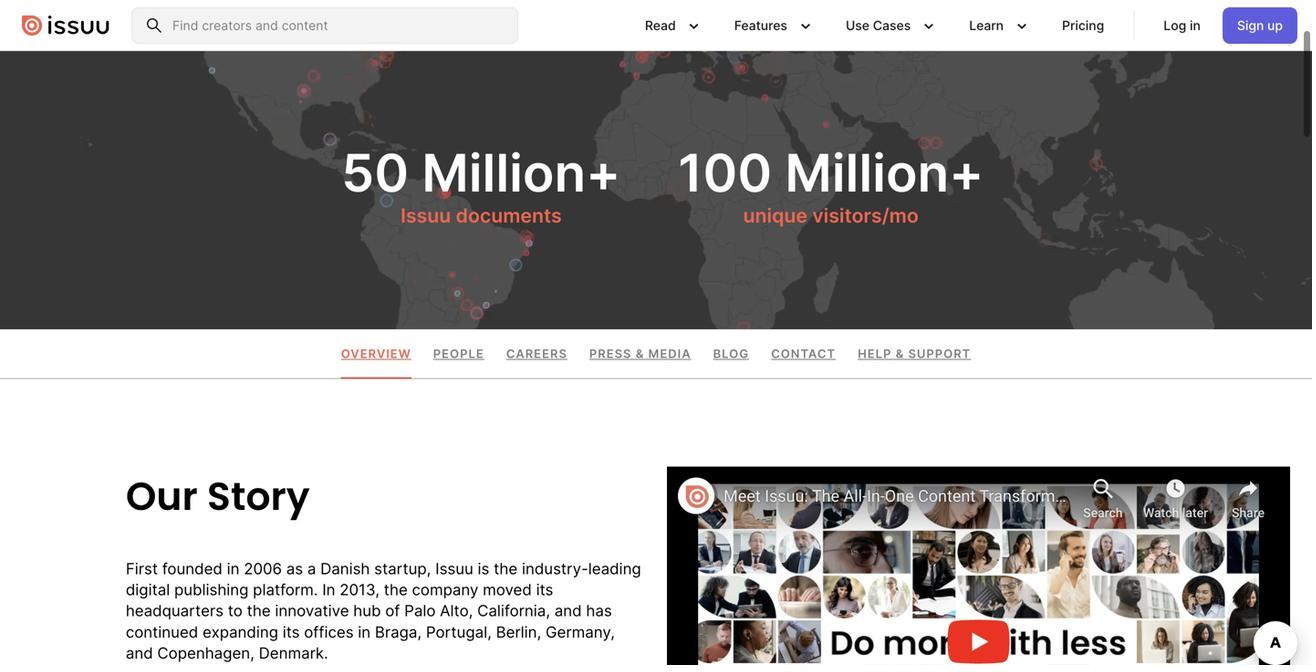 Task type: locate. For each thing, give the bounding box(es) containing it.
sign
[[1238, 18, 1265, 33]]

learn
[[970, 18, 1004, 33]]

and
[[555, 602, 582, 621], [126, 644, 153, 663]]

use cases
[[846, 18, 911, 33]]

startup,
[[374, 559, 431, 578]]

in
[[322, 581, 336, 599]]

million+ inside 50 million+ issuu documents
[[422, 142, 621, 204]]

the up moved
[[494, 559, 518, 578]]

issuu image
[[22, 15, 110, 36]]

1 horizontal spatial and
[[555, 602, 582, 621]]

& for help
[[896, 347, 905, 361]]

0 vertical spatial its
[[536, 581, 554, 599]]

features button
[[720, 0, 832, 51]]

blog
[[714, 347, 750, 361]]

issuu inside 50 million+ issuu documents
[[401, 204, 451, 227]]

&
[[636, 347, 645, 361], [896, 347, 905, 361]]

first
[[126, 559, 158, 578]]

press
[[590, 347, 632, 361]]

1 vertical spatial issuu
[[436, 559, 474, 578]]

issuu inside first founded in 2006 as a danish startup, issuu is the industry-leading digital publishing platform. in 2013, the company moved its headquarters to the innovative hub of palo alto, california, and has continued expanding its offices in braga, portugal, berlin, germany, and copenhagen, denmark.
[[436, 559, 474, 578]]

1 & from the left
[[636, 347, 645, 361]]

issuu up company
[[436, 559, 474, 578]]

help & support link
[[858, 347, 972, 361]]

0 horizontal spatial the
[[247, 602, 271, 621]]

2 million+ from the left
[[785, 142, 984, 204]]

its down industry-
[[536, 581, 554, 599]]

log in link
[[1150, 7, 1216, 44]]

0 horizontal spatial and
[[126, 644, 153, 663]]

our story
[[126, 469, 310, 524]]

0 horizontal spatial million+
[[422, 142, 621, 204]]

1 vertical spatial the
[[384, 581, 408, 599]]

million+
[[422, 142, 621, 204], [785, 142, 984, 204]]

50
[[342, 142, 409, 204]]

pricing link
[[1048, 7, 1120, 44]]

contact
[[771, 347, 836, 361]]

and up germany,
[[555, 602, 582, 621]]

log in
[[1164, 18, 1201, 33]]

first founded in 2006 as a danish startup, issuu is the industry-leading digital publishing platform. in 2013, the company moved its headquarters to the innovative hub of palo alto, california, and has continued expanding its offices in braga, portugal, berlin, germany, and copenhagen, denmark.
[[126, 559, 642, 663]]

read button
[[631, 0, 720, 51]]

visitors/mo
[[813, 204, 919, 227]]

media
[[649, 347, 692, 361]]

danish
[[321, 559, 370, 578]]

help
[[858, 347, 892, 361]]

unique
[[744, 204, 808, 227]]

palo
[[405, 602, 436, 621]]

2006
[[244, 559, 282, 578]]

headquarters
[[126, 602, 224, 621]]

and down the continued
[[126, 644, 153, 663]]

blog link
[[714, 347, 750, 361]]

log
[[1164, 18, 1187, 33]]

1 vertical spatial in
[[227, 559, 240, 578]]

1 horizontal spatial million+
[[785, 142, 984, 204]]

its up denmark.
[[283, 623, 300, 642]]

to
[[228, 602, 243, 621]]

press & media
[[590, 347, 692, 361]]

careers
[[506, 347, 568, 361]]

in right log
[[1190, 18, 1201, 33]]

1 million+ from the left
[[422, 142, 621, 204]]

read
[[645, 18, 676, 33]]

our
[[126, 469, 198, 524]]

people link
[[433, 347, 485, 361]]

0 horizontal spatial in
[[227, 559, 240, 578]]

issuu left "documents" at the top left
[[401, 204, 451, 227]]

& right help
[[896, 347, 905, 361]]

the up of
[[384, 581, 408, 599]]

0 vertical spatial issuu
[[401, 204, 451, 227]]

sign up link
[[1223, 7, 1298, 44]]

2 & from the left
[[896, 347, 905, 361]]

2 vertical spatial the
[[247, 602, 271, 621]]

documents
[[456, 204, 562, 227]]

in down the "hub"
[[358, 623, 371, 642]]

in
[[1190, 18, 1201, 33], [227, 559, 240, 578], [358, 623, 371, 642]]

million+ inside 100 million+ unique visitors/mo
[[785, 142, 984, 204]]

overview link
[[341, 347, 412, 361]]

the
[[494, 559, 518, 578], [384, 581, 408, 599], [247, 602, 271, 621]]

copenhagen,
[[157, 644, 255, 663]]

careers link
[[506, 347, 568, 361]]

portugal,
[[426, 623, 492, 642]]

0 vertical spatial the
[[494, 559, 518, 578]]

industry-
[[522, 559, 589, 578]]

50 million+ issuu documents
[[342, 142, 621, 227]]

in left 2006
[[227, 559, 240, 578]]

the right to
[[247, 602, 271, 621]]

0 vertical spatial in
[[1190, 18, 1201, 33]]

& right press
[[636, 347, 645, 361]]

million+ for 50 million+
[[422, 142, 621, 204]]

1 vertical spatial and
[[126, 644, 153, 663]]

1 vertical spatial its
[[283, 623, 300, 642]]

its
[[536, 581, 554, 599], [283, 623, 300, 642]]

denmark.
[[259, 644, 328, 663]]

contact link
[[771, 347, 836, 361]]

& for press
[[636, 347, 645, 361]]

hub
[[354, 602, 381, 621]]

1 horizontal spatial &
[[896, 347, 905, 361]]

issuu
[[401, 204, 451, 227], [436, 559, 474, 578]]

2 vertical spatial in
[[358, 623, 371, 642]]

0 horizontal spatial &
[[636, 347, 645, 361]]



Task type: vqa. For each thing, say whether or not it's contained in the screenshot.
People
yes



Task type: describe. For each thing, give the bounding box(es) containing it.
overview
[[341, 347, 412, 361]]

berlin,
[[496, 623, 542, 642]]

germany,
[[546, 623, 615, 642]]

story
[[207, 469, 310, 524]]

learn button
[[955, 0, 1048, 51]]

as
[[286, 559, 303, 578]]

california,
[[478, 602, 551, 621]]

innovative
[[275, 602, 349, 621]]

features
[[735, 18, 788, 33]]

2013,
[[340, 581, 380, 599]]

offices
[[304, 623, 354, 642]]

has
[[586, 602, 612, 621]]

use
[[846, 18, 870, 33]]

alto,
[[440, 602, 473, 621]]

expanding
[[203, 623, 278, 642]]

million+ for 100 million+
[[785, 142, 984, 204]]

0 horizontal spatial its
[[283, 623, 300, 642]]

pricing
[[1063, 18, 1105, 33]]

1 horizontal spatial in
[[358, 623, 371, 642]]

of
[[385, 602, 400, 621]]

100
[[678, 142, 772, 204]]

platform.
[[253, 581, 318, 599]]

sign up
[[1238, 18, 1284, 33]]

braga,
[[375, 623, 422, 642]]

up
[[1268, 18, 1284, 33]]

cases
[[873, 18, 911, 33]]

moved
[[483, 581, 532, 599]]

Find creators and content text field
[[173, 8, 510, 43]]

help & support
[[858, 347, 972, 361]]

founded
[[162, 559, 223, 578]]

use cases button
[[832, 0, 955, 51]]

is
[[478, 559, 490, 578]]

publishing
[[174, 581, 249, 599]]

2 horizontal spatial in
[[1190, 18, 1201, 33]]

press & media link
[[590, 347, 692, 361]]

leading
[[589, 559, 642, 578]]

0 vertical spatial and
[[555, 602, 582, 621]]

100 million+ unique visitors/mo
[[678, 142, 984, 227]]

2 horizontal spatial the
[[494, 559, 518, 578]]

company
[[412, 581, 479, 599]]

continued
[[126, 623, 198, 642]]

people
[[433, 347, 485, 361]]

a
[[308, 559, 316, 578]]

1 horizontal spatial the
[[384, 581, 408, 599]]

digital
[[126, 581, 170, 599]]

support
[[909, 347, 972, 361]]

1 horizontal spatial its
[[536, 581, 554, 599]]



